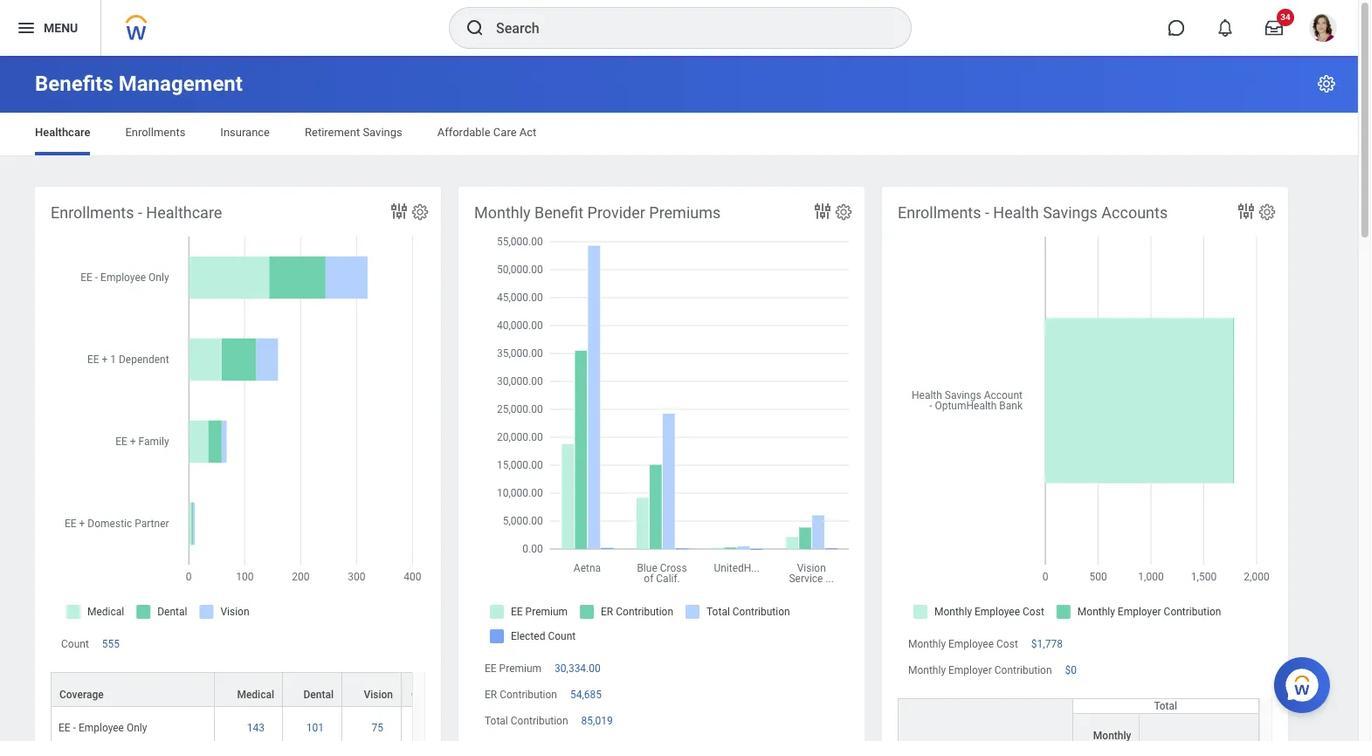 Task type: vqa. For each thing, say whether or not it's contained in the screenshot.
143
yes



Task type: locate. For each thing, give the bounding box(es) containing it.
2 vertical spatial contribution
[[511, 716, 568, 728]]

configure and view chart data image left configure monthly benefit provider premiums icon
[[813, 201, 834, 222]]

count up '319' button
[[412, 690, 439, 702]]

inbox large image
[[1266, 19, 1284, 37]]

monthly employee cost
[[909, 639, 1019, 651]]

row for enrollments - health savings accounts
[[898, 714, 1260, 742]]

1 vertical spatial count
[[412, 690, 439, 702]]

0 vertical spatial total
[[1155, 701, 1178, 713]]

contribution for 85,019
[[511, 716, 568, 728]]

ee up er
[[485, 663, 497, 676]]

1 vertical spatial monthly
[[909, 639, 946, 651]]

0 vertical spatial count
[[61, 639, 89, 651]]

ee down the coverage
[[59, 723, 70, 735]]

vision column header
[[343, 673, 402, 709]]

85,019
[[582, 716, 613, 728]]

total inside popup button
[[1155, 701, 1178, 713]]

coverage
[[59, 690, 104, 702]]

0 horizontal spatial healthcare
[[35, 126, 90, 139]]

1 horizontal spatial employee
[[949, 639, 994, 651]]

act
[[520, 126, 537, 139]]

0 vertical spatial savings
[[363, 126, 403, 139]]

total button
[[1073, 700, 1259, 714]]

101 button
[[306, 722, 327, 736]]

configure and view chart data image inside monthly benefit provider premiums element
[[813, 201, 834, 222]]

0 vertical spatial employee
[[949, 639, 994, 651]]

2 vertical spatial monthly
[[909, 665, 946, 677]]

benefits
[[35, 72, 113, 96]]

insurance
[[220, 126, 270, 139]]

ee inside monthly benefit provider premiums element
[[485, 663, 497, 676]]

ee - employee only
[[59, 723, 147, 735]]

enrollments - health savings accounts
[[898, 204, 1168, 222]]

monthly left benefit
[[474, 204, 531, 222]]

management
[[119, 72, 243, 96]]

configure and view chart data image for monthly benefit provider premiums
[[813, 201, 834, 222]]

enrollments for enrollments - health savings accounts
[[898, 204, 982, 222]]

configure and view chart data image
[[813, 201, 834, 222], [1236, 201, 1257, 222]]

er
[[485, 690, 497, 702]]

2 horizontal spatial -
[[986, 204, 990, 222]]

- for health
[[986, 204, 990, 222]]

1 vertical spatial healthcare
[[146, 204, 222, 222]]

0 horizontal spatial -
[[73, 723, 76, 735]]

profile logan mcneil image
[[1310, 14, 1338, 46]]

0 vertical spatial ee
[[485, 663, 497, 676]]

0 vertical spatial monthly
[[474, 204, 531, 222]]

enrollments for enrollments - healthcare
[[51, 204, 134, 222]]

1 vertical spatial ee
[[59, 723, 70, 735]]

ee inside enrollments - healthcare element
[[59, 723, 70, 735]]

1 horizontal spatial healthcare
[[146, 204, 222, 222]]

1 vertical spatial contribution
[[500, 690, 557, 702]]

menu button
[[0, 0, 101, 56]]

employee
[[949, 639, 994, 651], [79, 723, 124, 735]]

1 horizontal spatial ee
[[485, 663, 497, 676]]

1 vertical spatial total
[[485, 716, 508, 728]]

savings inside tab list
[[363, 126, 403, 139]]

total inside monthly benefit provider premiums element
[[485, 716, 508, 728]]

$1,778
[[1032, 639, 1063, 651]]

1 horizontal spatial savings
[[1043, 204, 1098, 222]]

enrollments inside tab list
[[125, 126, 186, 139]]

retirement savings
[[305, 126, 403, 139]]

ee
[[485, 663, 497, 676], [59, 723, 70, 735]]

contribution up total contribution
[[500, 690, 557, 702]]

1 vertical spatial employee
[[79, 723, 124, 735]]

row up 143
[[51, 673, 448, 709]]

contribution for 54,685
[[500, 690, 557, 702]]

medical button
[[215, 674, 282, 707]]

-
[[138, 204, 142, 222], [986, 204, 990, 222], [73, 723, 76, 735]]

ee for ee - employee only
[[59, 723, 70, 735]]

enrollments - healthcare element
[[35, 187, 448, 742]]

benefit
[[535, 204, 584, 222]]

0 vertical spatial contribution
[[995, 665, 1053, 677]]

monthly benefit provider premiums element
[[459, 187, 865, 742]]

85,019 button
[[582, 715, 616, 729]]

configure and view chart data image left configure enrollments - health savings accounts image
[[1236, 201, 1257, 222]]

contribution down cost
[[995, 665, 1053, 677]]

0 horizontal spatial total
[[485, 716, 508, 728]]

employee up employer
[[949, 639, 994, 651]]

1 horizontal spatial configure and view chart data image
[[1236, 201, 1257, 222]]

1 horizontal spatial -
[[138, 204, 142, 222]]

configure enrollments - health savings accounts image
[[1258, 203, 1277, 222]]

monthly up monthly employer contribution
[[909, 639, 946, 651]]

0 horizontal spatial configure and view chart data image
[[813, 201, 834, 222]]

1 configure and view chart data image from the left
[[813, 201, 834, 222]]

healthcare
[[35, 126, 90, 139], [146, 204, 222, 222]]

ee for ee premium
[[485, 663, 497, 676]]

search image
[[465, 17, 486, 38]]

count left the 555
[[61, 639, 89, 651]]

health
[[994, 204, 1039, 222]]

30,334.00 button
[[555, 662, 604, 676]]

0 horizontal spatial savings
[[363, 126, 403, 139]]

$0
[[1066, 665, 1077, 677]]

34
[[1281, 12, 1291, 22]]

row for enrollments - healthcare
[[51, 708, 448, 742]]

coverage column header
[[51, 673, 215, 709]]

savings
[[363, 126, 403, 139], [1043, 204, 1098, 222]]

0 horizontal spatial count
[[61, 639, 89, 651]]

1 vertical spatial savings
[[1043, 204, 1098, 222]]

care
[[494, 126, 517, 139]]

$1,778 button
[[1032, 638, 1066, 652]]

Search Workday  search field
[[496, 9, 876, 47]]

2 configure and view chart data image from the left
[[1236, 201, 1257, 222]]

enrollments - health savings accounts element
[[882, 187, 1289, 742]]

1 horizontal spatial count
[[412, 690, 439, 702]]

total row
[[898, 699, 1260, 742]]

monthly
[[474, 204, 531, 222], [909, 639, 946, 651], [909, 665, 946, 677]]

0 horizontal spatial employee
[[79, 723, 124, 735]]

premiums
[[649, 204, 721, 222]]

101
[[306, 723, 324, 735]]

143 button
[[247, 722, 267, 736]]

tab list
[[17, 114, 1341, 156]]

1 horizontal spatial total
[[1155, 701, 1178, 713]]

0 horizontal spatial ee
[[59, 723, 70, 735]]

savings right retirement
[[363, 126, 403, 139]]

enrollments - healthcare
[[51, 204, 222, 222]]

contribution down er contribution
[[511, 716, 568, 728]]

count
[[61, 639, 89, 651], [412, 690, 439, 702]]

monthly left employer
[[909, 665, 946, 677]]

savings right health
[[1043, 204, 1098, 222]]

row down medical
[[51, 708, 448, 742]]

monthly employer contribution
[[909, 665, 1053, 677]]

healthcare inside tab list
[[35, 126, 90, 139]]

row
[[51, 673, 448, 709], [51, 708, 448, 742], [898, 714, 1260, 742]]

tab list containing healthcare
[[17, 114, 1341, 156]]

0 vertical spatial healthcare
[[35, 126, 90, 139]]

row containing coverage
[[51, 673, 448, 709]]

row containing ee - employee only
[[51, 708, 448, 742]]

total
[[1155, 701, 1178, 713], [485, 716, 508, 728]]

employee left only in the left of the page
[[79, 723, 124, 735]]

enrollments
[[125, 126, 186, 139], [51, 204, 134, 222], [898, 204, 982, 222]]

affordable
[[437, 126, 491, 139]]

provider
[[588, 204, 646, 222]]

row down $0 button
[[898, 714, 1260, 742]]

contribution
[[995, 665, 1053, 677], [500, 690, 557, 702], [511, 716, 568, 728]]

319 button
[[412, 722, 433, 736]]

premium
[[499, 663, 542, 676]]

34 button
[[1256, 9, 1295, 47]]

cost
[[997, 639, 1019, 651]]



Task type: describe. For each thing, give the bounding box(es) containing it.
healthcare inside enrollments - healthcare element
[[146, 204, 222, 222]]

54,685
[[571, 690, 602, 702]]

143
[[247, 723, 265, 735]]

dental button
[[283, 674, 342, 707]]

menu
[[44, 21, 78, 35]]

benefit plan - click to sort/filter image
[[907, 715, 1065, 742]]

dental column header
[[283, 673, 343, 709]]

tab list inside benefits management main content
[[17, 114, 1341, 156]]

- for healthcare
[[138, 204, 142, 222]]

employer
[[949, 665, 992, 677]]

enrollments for enrollments
[[125, 126, 186, 139]]

notifications large image
[[1217, 19, 1235, 37]]

employee inside enrollments - healthcare element
[[79, 723, 124, 735]]

er contribution
[[485, 690, 557, 702]]

total for total contribution
[[485, 716, 508, 728]]

configure monthly benefit provider premiums image
[[834, 203, 854, 222]]

$0 button
[[1066, 664, 1080, 678]]

configure enrollments - healthcare image
[[411, 203, 430, 222]]

medical
[[237, 690, 274, 702]]

319
[[412, 723, 430, 735]]

total for total
[[1155, 701, 1178, 713]]

- for employee
[[73, 723, 76, 735]]

monthly for monthly employee cost
[[909, 639, 946, 651]]

medical column header
[[215, 673, 283, 709]]

75
[[372, 723, 384, 735]]

count button
[[402, 674, 447, 707]]

monthly for monthly employer contribution
[[909, 665, 946, 677]]

30,334.00
[[555, 663, 601, 676]]

affordable care act
[[437, 126, 537, 139]]

total contribution
[[485, 716, 568, 728]]

employee inside enrollments - health savings accounts element
[[949, 639, 994, 651]]

555
[[102, 639, 120, 651]]

contribution inside enrollments - health savings accounts element
[[995, 665, 1053, 677]]

configure and view chart data image for enrollments - health savings accounts
[[1236, 201, 1257, 222]]

coverage button
[[52, 674, 214, 707]]

configure this page image
[[1317, 73, 1338, 94]]

ee premium
[[485, 663, 542, 676]]

retirement
[[305, 126, 360, 139]]

benefits management main content
[[0, 56, 1359, 742]]

monthly benefit provider premiums
[[474, 204, 721, 222]]

configure and view chart data image
[[389, 201, 410, 222]]

vision
[[364, 690, 393, 702]]

benefits management
[[35, 72, 243, 96]]

menu banner
[[0, 0, 1359, 56]]

accounts
[[1102, 204, 1168, 222]]

monthly for monthly benefit provider premiums
[[474, 204, 531, 222]]

only
[[127, 723, 147, 735]]

75 button
[[372, 722, 386, 736]]

justify image
[[16, 17, 37, 38]]

dental
[[304, 690, 334, 702]]

54,685 button
[[571, 689, 605, 703]]

vision button
[[343, 674, 401, 707]]

555 button
[[102, 638, 122, 652]]

count inside popup button
[[412, 690, 439, 702]]



